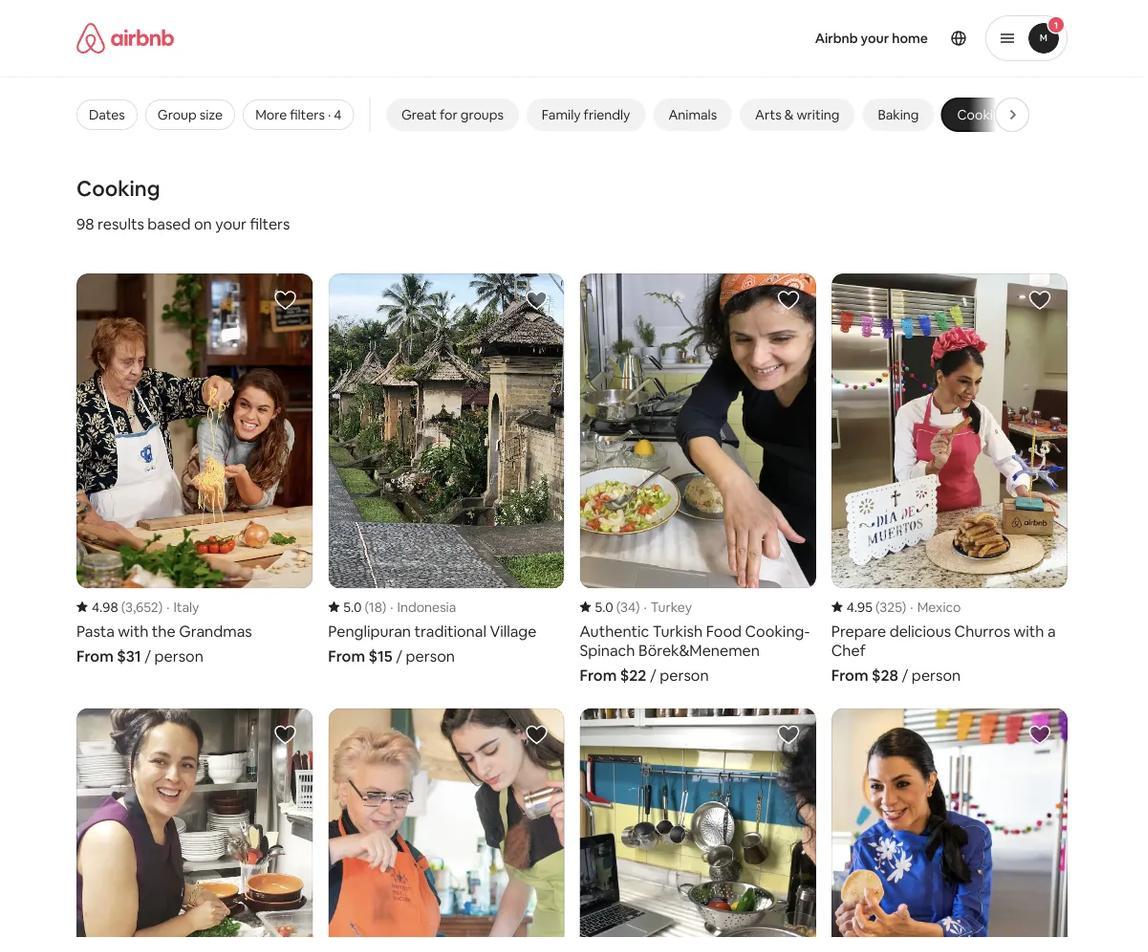 Task type: describe. For each thing, give the bounding box(es) containing it.
family
[[542, 106, 581, 123]]

family friendly element
[[542, 106, 630, 123]]

) for from $28
[[903, 598, 907, 616]]

save this experience image for from $15 / person
[[526, 289, 549, 312]]

airbnb
[[816, 30, 859, 47]]

· for from $22 / person
[[644, 598, 647, 616]]

writing
[[797, 106, 840, 123]]

person for from $28 / person
[[912, 666, 961, 685]]

1 button
[[986, 15, 1068, 61]]

dates
[[89, 106, 125, 123]]

animals element
[[668, 106, 717, 123]]

98 results based on your filters
[[77, 214, 290, 233]]

prepare delicious churros with a chef group
[[832, 274, 1068, 685]]

size
[[200, 106, 223, 123]]

4.95 ( 325 )
[[847, 598, 907, 616]]

cooking element
[[957, 106, 1009, 123]]

save this experience image inside pasta with the grandmas "group"
[[274, 289, 297, 312]]

325
[[880, 598, 903, 616]]

arts & writing element
[[755, 106, 840, 123]]

( for $22
[[617, 598, 621, 616]]

0 vertical spatial filters
[[290, 106, 325, 123]]

3,652
[[125, 598, 159, 616]]

person for from $15 / person
[[406, 647, 455, 666]]

5.0 for $15
[[344, 598, 362, 616]]

· mexico
[[911, 598, 962, 616]]

/ for from $22
[[650, 666, 657, 685]]

18
[[369, 598, 382, 616]]

5.0 ( 18 )
[[344, 598, 387, 616]]

authentic turkish food cooking-spinach börek&menemen group
[[580, 274, 817, 685]]

animals
[[668, 106, 717, 123]]

· for from $31 / person
[[167, 598, 170, 616]]

cooking button
[[942, 99, 1024, 131]]

groups
[[460, 106, 503, 123]]

group size
[[158, 106, 223, 123]]

0 horizontal spatial your
[[215, 214, 247, 233]]

0 horizontal spatial cooking
[[77, 175, 160, 202]]

person for from $31 / person
[[155, 647, 204, 666]]

baking button
[[863, 99, 934, 131]]

results
[[98, 214, 144, 233]]

great
[[401, 106, 437, 123]]

) for from $31
[[159, 598, 163, 616]]

arts & writing
[[755, 106, 840, 123]]

save this experience image inside prepare delicious churros with a chef group
[[1029, 289, 1052, 312]]

· italy
[[167, 598, 199, 616]]

from for from $15 / person
[[328, 647, 365, 666]]

) for from $15
[[382, 598, 387, 616]]

( for $31
[[121, 598, 125, 616]]

$22
[[620, 666, 647, 685]]

1
[[1055, 19, 1059, 31]]

group size button
[[145, 99, 235, 130]]

4
[[334, 106, 342, 123]]

arts & writing button
[[740, 99, 855, 131]]

rating 5.0 out of 5; 18 reviews image
[[328, 598, 387, 616]]

penglipuran traditional village group
[[328, 274, 565, 666]]

1 vertical spatial filters
[[250, 214, 290, 233]]

4.95
[[847, 598, 873, 616]]

from for from $28 / person
[[832, 666, 869, 685]]

based
[[148, 214, 191, 233]]

cooking inside button
[[957, 106, 1009, 123]]

person for from $22 / person
[[660, 666, 709, 685]]

arts
[[755, 106, 782, 123]]



Task type: vqa. For each thing, say whether or not it's contained in the screenshot.
tab panel
no



Task type: locate. For each thing, give the bounding box(es) containing it.
from left $28
[[832, 666, 869, 685]]

save this experience image inside penglipuran traditional village group
[[526, 289, 549, 312]]

baking element
[[878, 106, 919, 123]]

$15
[[369, 647, 393, 666]]

1 ) from the left
[[159, 598, 163, 616]]

baking
[[878, 106, 919, 123]]

from left $22
[[580, 666, 617, 685]]

turkey
[[651, 598, 692, 616]]

more filters · 4
[[255, 106, 342, 123]]

family friendly button
[[526, 99, 645, 131]]

from inside the authentic turkish food cooking-spinach börek&menemen group
[[580, 666, 617, 685]]

your inside airbnb your home link
[[861, 30, 890, 47]]

1 horizontal spatial cooking
[[957, 106, 1009, 123]]

from inside pasta with the grandmas "group"
[[77, 647, 114, 666]]

airbnb your home
[[816, 30, 929, 47]]

home
[[893, 30, 929, 47]]

/ right $22
[[650, 666, 657, 685]]

5.0 for $22
[[595, 598, 614, 616]]

cooking
[[957, 106, 1009, 123], [77, 175, 160, 202]]

5.0 inside the authentic turkish food cooking-spinach börek&menemen group
[[595, 598, 614, 616]]

from left $15
[[328, 647, 365, 666]]

cooking right baking
[[957, 106, 1009, 123]]

pasta with the grandmas group
[[77, 274, 313, 666]]

&
[[785, 106, 794, 123]]

italy
[[174, 598, 199, 616]]

· inside the authentic turkish food cooking-spinach börek&menemen group
[[644, 598, 647, 616]]

airbnb your home link
[[804, 18, 940, 58]]

/ for from $15
[[396, 647, 403, 666]]

mexico
[[918, 598, 962, 616]]

cooking up results
[[77, 175, 160, 202]]

4 ) from the left
[[903, 598, 907, 616]]

( inside pasta with the grandmas "group"
[[121, 598, 125, 616]]

from inside penglipuran traditional village group
[[328, 647, 365, 666]]

profile element
[[739, 0, 1068, 77]]

) left the · italy
[[159, 598, 163, 616]]

more
[[255, 106, 287, 123]]

)
[[159, 598, 163, 616], [382, 598, 387, 616], [636, 598, 640, 616], [903, 598, 907, 616]]

from $15 / person
[[328, 647, 455, 666]]

5.0
[[344, 598, 362, 616], [595, 598, 614, 616]]

person inside prepare delicious churros with a chef group
[[912, 666, 961, 685]]

dates button
[[77, 99, 138, 130]]

· inside prepare delicious churros with a chef group
[[911, 598, 914, 616]]

( inside the authentic turkish food cooking-spinach börek&menemen group
[[617, 598, 621, 616]]

· left italy
[[167, 598, 170, 616]]

family friendly
[[542, 106, 630, 123]]

(
[[121, 598, 125, 616], [365, 598, 369, 616], [617, 598, 621, 616], [876, 598, 880, 616]]

) for from $22
[[636, 598, 640, 616]]

· inside penglipuran traditional village group
[[391, 598, 394, 616]]

5.0 inside penglipuran traditional village group
[[344, 598, 362, 616]]

( left · turkey
[[617, 598, 621, 616]]

( for $15
[[365, 598, 369, 616]]

( right 4.95
[[876, 598, 880, 616]]

on
[[194, 214, 212, 233]]

5.0 left 18
[[344, 598, 362, 616]]

0 vertical spatial your
[[861, 30, 890, 47]]

your left home
[[861, 30, 890, 47]]

0 horizontal spatial 5.0
[[344, 598, 362, 616]]

0 vertical spatial cooking
[[957, 106, 1009, 123]]

) left · mexico
[[903, 598, 907, 616]]

person
[[155, 647, 204, 666], [406, 647, 455, 666], [660, 666, 709, 685], [912, 666, 961, 685]]

filters
[[290, 106, 325, 123], [250, 214, 290, 233]]

/ right $15
[[396, 647, 403, 666]]

·
[[328, 106, 331, 123], [167, 598, 170, 616], [391, 598, 394, 616], [644, 598, 647, 616], [911, 598, 914, 616]]

( up $15
[[365, 598, 369, 616]]

( right 4.98
[[121, 598, 125, 616]]

your right on on the left
[[215, 214, 247, 233]]

4.98
[[92, 598, 118, 616]]

) inside the authentic turkish food cooking-spinach börek&menemen group
[[636, 598, 640, 616]]

· turkey
[[644, 598, 692, 616]]

1 vertical spatial cooking
[[77, 175, 160, 202]]

group
[[158, 106, 197, 123]]

1 ( from the left
[[121, 598, 125, 616]]

/ right $28
[[902, 666, 909, 685]]

from for from $22 / person
[[580, 666, 617, 685]]

save this experience image
[[526, 289, 549, 312], [777, 289, 800, 312], [526, 724, 549, 747]]

· inside pasta with the grandmas "group"
[[167, 598, 170, 616]]

$31
[[117, 647, 141, 666]]

from inside prepare delicious churros with a chef group
[[832, 666, 869, 685]]

· for from $15 / person
[[391, 598, 394, 616]]

3 ) from the left
[[636, 598, 640, 616]]

from $22 / person
[[580, 666, 709, 685]]

person inside the authentic turkish food cooking-spinach börek&menemen group
[[660, 666, 709, 685]]

/ for from $31
[[145, 647, 151, 666]]

· right 18
[[391, 598, 394, 616]]

save this experience image for from $22 / person
[[777, 289, 800, 312]]

rating 4.95 out of 5; 325 reviews image
[[832, 598, 907, 616]]

4 ( from the left
[[876, 598, 880, 616]]

$28
[[872, 666, 899, 685]]

5.0 left 34
[[595, 598, 614, 616]]

filters left 4
[[290, 106, 325, 123]]

( for $28
[[876, 598, 880, 616]]

person down the · italy
[[155, 647, 204, 666]]

/ inside prepare delicious churros with a chef group
[[902, 666, 909, 685]]

save this experience image
[[274, 289, 297, 312], [1029, 289, 1052, 312], [274, 724, 297, 747], [777, 724, 800, 747], [1029, 724, 1052, 747]]

4.98 ( 3,652 )
[[92, 598, 163, 616]]

from left $31 on the bottom of page
[[77, 647, 114, 666]]

filters right on on the left
[[250, 214, 290, 233]]

indonesia
[[397, 598, 456, 616]]

2 5.0 from the left
[[595, 598, 614, 616]]

/ inside pasta with the grandmas "group"
[[145, 647, 151, 666]]

from
[[77, 647, 114, 666], [328, 647, 365, 666], [580, 666, 617, 685], [832, 666, 869, 685]]

your
[[861, 30, 890, 47], [215, 214, 247, 233]]

5.0 ( 34 )
[[595, 598, 640, 616]]

person right $22
[[660, 666, 709, 685]]

2 ( from the left
[[365, 598, 369, 616]]

/ inside penglipuran traditional village group
[[396, 647, 403, 666]]

1 vertical spatial your
[[215, 214, 247, 233]]

from for from $31 / person
[[77, 647, 114, 666]]

rating 4.98 out of 5; 3,652 reviews image
[[77, 598, 163, 616]]

friendly
[[584, 106, 630, 123]]

/
[[145, 647, 151, 666], [396, 647, 403, 666], [650, 666, 657, 685], [902, 666, 909, 685]]

) inside prepare delicious churros with a chef group
[[903, 598, 907, 616]]

· for from $28 / person
[[911, 598, 914, 616]]

2 ) from the left
[[382, 598, 387, 616]]

person down 'indonesia'
[[406, 647, 455, 666]]

· right 34
[[644, 598, 647, 616]]

for
[[439, 106, 457, 123]]

· right 325
[[911, 598, 914, 616]]

) inside penglipuran traditional village group
[[382, 598, 387, 616]]

/ right $31 on the bottom of page
[[145, 647, 151, 666]]

from $31 / person
[[77, 647, 204, 666]]

34
[[621, 598, 636, 616]]

) left · turkey
[[636, 598, 640, 616]]

) left · indonesia
[[382, 598, 387, 616]]

person right $28
[[912, 666, 961, 685]]

person inside pasta with the grandmas "group"
[[155, 647, 204, 666]]

98
[[77, 214, 94, 233]]

/ for from $28
[[902, 666, 909, 685]]

great for groups
[[401, 106, 503, 123]]

/ inside the authentic turkish food cooking-spinach börek&menemen group
[[650, 666, 657, 685]]

) inside pasta with the grandmas "group"
[[159, 598, 163, 616]]

1 horizontal spatial your
[[861, 30, 890, 47]]

( inside penglipuran traditional village group
[[365, 598, 369, 616]]

person inside penglipuran traditional village group
[[406, 647, 455, 666]]

animals button
[[653, 99, 732, 131]]

· indonesia
[[391, 598, 456, 616]]

· left 4
[[328, 106, 331, 123]]

1 horizontal spatial 5.0
[[595, 598, 614, 616]]

( inside prepare delicious churros with a chef group
[[876, 598, 880, 616]]

great for groups element
[[401, 106, 503, 123]]

from $28 / person
[[832, 666, 961, 685]]

3 ( from the left
[[617, 598, 621, 616]]

rating 5.0 out of 5; 34 reviews image
[[580, 598, 640, 616]]

1 5.0 from the left
[[344, 598, 362, 616]]

great for groups button
[[386, 99, 519, 131]]



